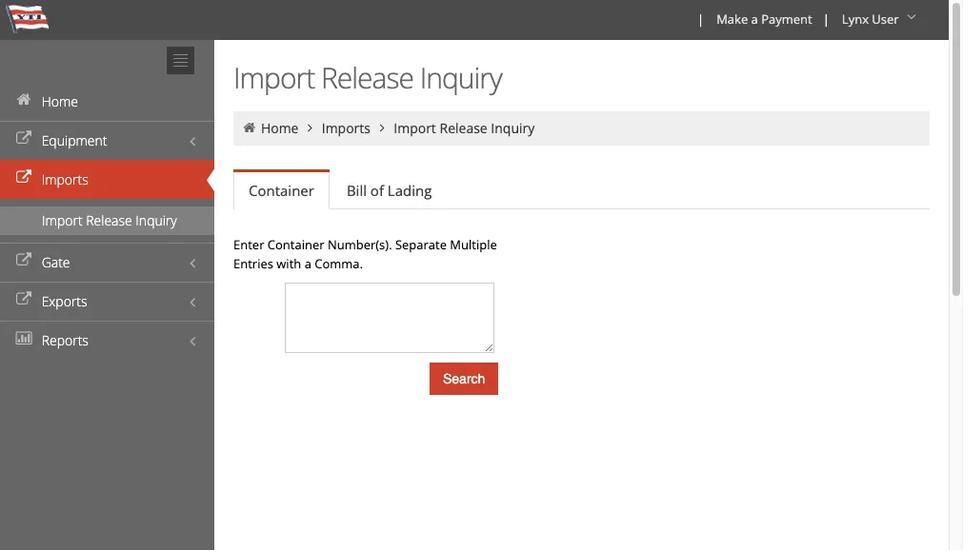 Task type: vqa. For each thing, say whether or not it's contained in the screenshot.
external link icon for Gate
yes



Task type: locate. For each thing, give the bounding box(es) containing it.
0 horizontal spatial release
[[86, 212, 132, 230]]

1 vertical spatial release
[[440, 119, 488, 137]]

external link image inside equipment link
[[14, 132, 33, 146]]

import right angle right icon
[[394, 119, 436, 137]]

comma.
[[315, 255, 363, 273]]

|
[[698, 10, 704, 28], [823, 10, 830, 28]]

0 horizontal spatial a
[[305, 255, 311, 273]]

release up angle right icon
[[321, 58, 414, 97]]

external link image for equipment
[[14, 132, 33, 146]]

1 external link image from the top
[[14, 132, 33, 146]]

external link image for imports
[[14, 172, 33, 185]]

gate
[[42, 253, 70, 272]]

bar chart image
[[14, 333, 33, 346]]

a
[[752, 10, 758, 28], [305, 255, 311, 273]]

1 horizontal spatial imports
[[322, 119, 371, 137]]

1 vertical spatial imports
[[42, 171, 88, 189]]

make
[[717, 10, 748, 28]]

inquiry for import release inquiry link to the right
[[491, 119, 535, 137]]

multiple
[[450, 236, 497, 253]]

a right with
[[305, 255, 311, 273]]

imports link down equipment
[[0, 160, 214, 199]]

imports down equipment
[[42, 171, 88, 189]]

bill of lading link
[[332, 172, 447, 210]]

angle down image
[[902, 10, 922, 24]]

reports
[[42, 332, 88, 350]]

1 horizontal spatial release
[[321, 58, 414, 97]]

reports link
[[0, 321, 214, 360]]

external link image
[[14, 132, 33, 146], [14, 172, 33, 185], [14, 294, 33, 307]]

1 vertical spatial import release inquiry link
[[0, 207, 214, 235]]

release up gate link on the left of page
[[86, 212, 132, 230]]

release
[[321, 58, 414, 97], [440, 119, 488, 137], [86, 212, 132, 230]]

imports link
[[322, 119, 371, 137], [0, 160, 214, 199]]

0 horizontal spatial |
[[698, 10, 704, 28]]

1 vertical spatial container
[[268, 236, 325, 253]]

2 vertical spatial external link image
[[14, 294, 33, 307]]

imports left angle right icon
[[322, 119, 371, 137]]

a right make
[[752, 10, 758, 28]]

0 vertical spatial import release inquiry link
[[394, 119, 535, 137]]

2 vertical spatial import
[[42, 212, 83, 230]]

home link up equipment
[[0, 82, 214, 121]]

container link
[[233, 172, 330, 210]]

1 vertical spatial inquiry
[[491, 119, 535, 137]]

entries
[[233, 255, 273, 273]]

home right home image
[[42, 92, 78, 111]]

1 horizontal spatial a
[[752, 10, 758, 28]]

2 horizontal spatial import
[[394, 119, 436, 137]]

lynx user link
[[834, 0, 928, 40]]

user
[[872, 10, 899, 28]]

0 vertical spatial import release inquiry
[[233, 58, 502, 97]]

container
[[249, 181, 314, 200], [268, 236, 325, 253]]

| left lynx
[[823, 10, 830, 28]]

release right angle right icon
[[440, 119, 488, 137]]

1 vertical spatial external link image
[[14, 172, 33, 185]]

1 horizontal spatial imports link
[[322, 119, 371, 137]]

a inside enter container number(s).  separate multiple entries with a comma.
[[305, 255, 311, 273]]

import release inquiry
[[233, 58, 502, 97], [394, 119, 535, 137], [42, 212, 177, 230]]

3 external link image from the top
[[14, 294, 33, 307]]

home link right home icon
[[261, 119, 299, 137]]

2 vertical spatial import release inquiry
[[42, 212, 177, 230]]

number(s).
[[328, 236, 392, 253]]

1 horizontal spatial |
[[823, 10, 830, 28]]

lading
[[388, 181, 432, 200]]

2 vertical spatial release
[[86, 212, 132, 230]]

import release inquiry link
[[394, 119, 535, 137], [0, 207, 214, 235]]

2 external link image from the top
[[14, 172, 33, 185]]

of
[[371, 181, 384, 200]]

1 vertical spatial import release inquiry
[[394, 119, 535, 137]]

container up with
[[268, 236, 325, 253]]

0 horizontal spatial home link
[[0, 82, 214, 121]]

import release inquiry right angle right icon
[[394, 119, 535, 137]]

imports
[[322, 119, 371, 137], [42, 171, 88, 189]]

exports link
[[0, 282, 214, 321]]

import up gate
[[42, 212, 83, 230]]

inquiry for import release inquiry link to the left
[[136, 212, 177, 230]]

2 horizontal spatial release
[[440, 119, 488, 137]]

home
[[42, 92, 78, 111], [261, 119, 299, 137]]

import release inquiry for import release inquiry link to the left
[[42, 212, 177, 230]]

None text field
[[285, 283, 495, 354]]

| left make
[[698, 10, 704, 28]]

1 horizontal spatial import release inquiry link
[[394, 119, 535, 137]]

1 horizontal spatial home
[[261, 119, 299, 137]]

0 vertical spatial import
[[233, 58, 315, 97]]

import
[[233, 58, 315, 97], [394, 119, 436, 137], [42, 212, 83, 230]]

0 vertical spatial a
[[752, 10, 758, 28]]

0 horizontal spatial import release inquiry link
[[0, 207, 214, 235]]

0 horizontal spatial home
[[42, 92, 78, 111]]

import release inquiry for import release inquiry link to the right
[[394, 119, 535, 137]]

0 horizontal spatial import
[[42, 212, 83, 230]]

release for import release inquiry link to the left
[[86, 212, 132, 230]]

2 vertical spatial inquiry
[[136, 212, 177, 230]]

0 horizontal spatial imports
[[42, 171, 88, 189]]

1 | from the left
[[698, 10, 704, 28]]

home link
[[0, 82, 214, 121], [261, 119, 299, 137]]

0 horizontal spatial imports link
[[0, 160, 214, 199]]

inquiry inside import release inquiry link
[[136, 212, 177, 230]]

import release inquiry up gate link on the left of page
[[42, 212, 177, 230]]

external link image inside exports link
[[14, 294, 33, 307]]

0 vertical spatial external link image
[[14, 132, 33, 146]]

import release inquiry link up gate link on the left of page
[[0, 207, 214, 235]]

import release inquiry up angle right icon
[[233, 58, 502, 97]]

import release inquiry link right angle right icon
[[394, 119, 535, 137]]

imports link left angle right icon
[[322, 119, 371, 137]]

1 vertical spatial a
[[305, 255, 311, 273]]

home right home icon
[[261, 119, 299, 137]]

container up enter
[[249, 181, 314, 200]]

1 vertical spatial imports link
[[0, 160, 214, 199]]

inquiry
[[420, 58, 502, 97], [491, 119, 535, 137], [136, 212, 177, 230]]

import up home icon
[[233, 58, 315, 97]]

0 vertical spatial imports link
[[322, 119, 371, 137]]



Task type: describe. For each thing, give the bounding box(es) containing it.
bill of lading
[[347, 181, 432, 200]]

0 vertical spatial imports
[[322, 119, 371, 137]]

enter
[[233, 236, 264, 253]]

release for import release inquiry link to the right
[[440, 119, 488, 137]]

with
[[277, 255, 301, 273]]

1 horizontal spatial home link
[[261, 119, 299, 137]]

2 | from the left
[[823, 10, 830, 28]]

search button
[[430, 363, 499, 395]]

external link image for exports
[[14, 294, 33, 307]]

search
[[443, 372, 485, 387]]

equipment
[[42, 132, 107, 150]]

0 vertical spatial inquiry
[[420, 58, 502, 97]]

1 vertical spatial home
[[261, 119, 299, 137]]

make a payment
[[717, 10, 813, 28]]

angle right image
[[302, 121, 319, 134]]

0 vertical spatial container
[[249, 181, 314, 200]]

1 vertical spatial import
[[394, 119, 436, 137]]

gate link
[[0, 243, 214, 282]]

0 vertical spatial home
[[42, 92, 78, 111]]

separate
[[395, 236, 447, 253]]

external link image
[[14, 254, 33, 268]]

lynx user
[[842, 10, 899, 28]]

exports
[[42, 293, 87, 311]]

payment
[[762, 10, 813, 28]]

enter container number(s).  separate multiple entries with a comma.
[[233, 236, 497, 273]]

0 vertical spatial release
[[321, 58, 414, 97]]

bill
[[347, 181, 367, 200]]

angle right image
[[374, 121, 391, 134]]

container inside enter container number(s).  separate multiple entries with a comma.
[[268, 236, 325, 253]]

lynx
[[842, 10, 869, 28]]

1 horizontal spatial import
[[233, 58, 315, 97]]

home image
[[241, 121, 258, 134]]

equipment link
[[0, 121, 214, 160]]

make a payment link
[[708, 0, 819, 40]]

home image
[[14, 93, 33, 107]]



